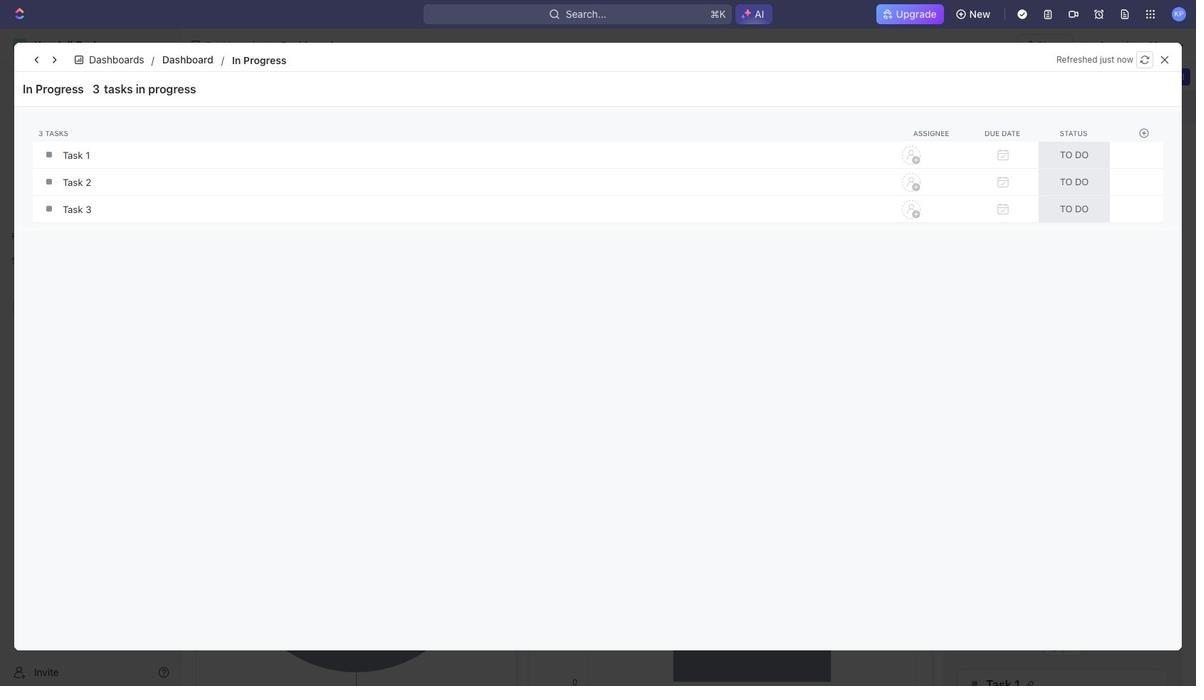 Task type: describe. For each thing, give the bounding box(es) containing it.
tree inside sidebar navigation
[[6, 272, 175, 465]]

user group image
[[15, 304, 25, 312]]



Task type: vqa. For each thing, say whether or not it's contained in the screenshot.
text box
yes



Task type: locate. For each thing, give the bounding box(es) containing it.
None text field
[[281, 36, 591, 54]]

tree
[[6, 272, 175, 465]]

alert
[[182, 91, 1197, 123]]

sidebar navigation
[[0, 28, 182, 686]]



